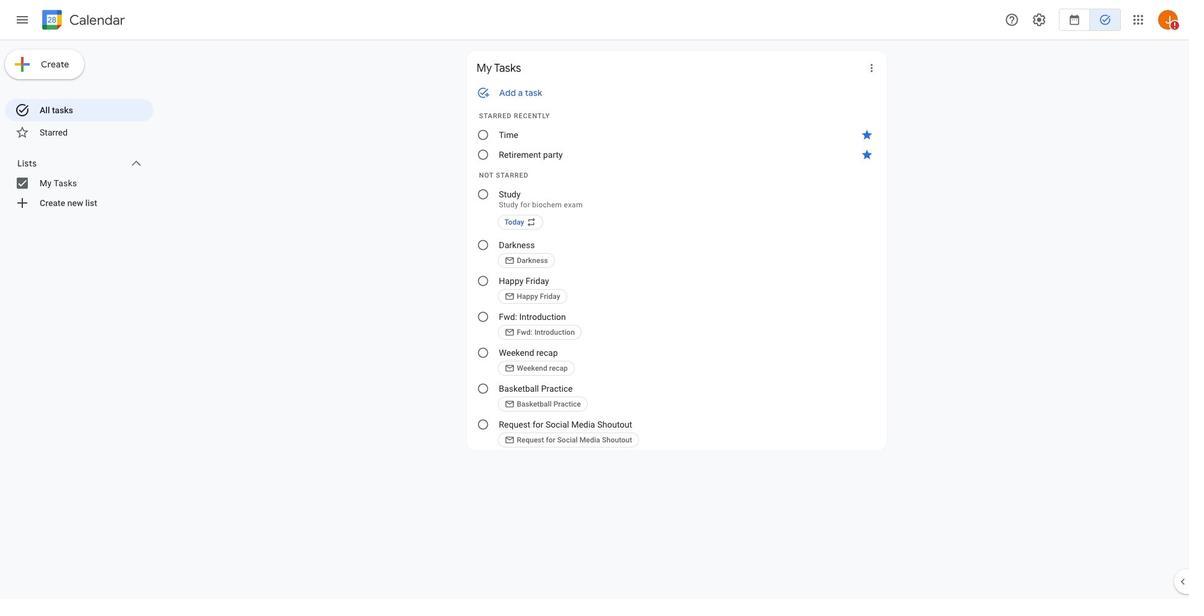 Task type: describe. For each thing, give the bounding box(es) containing it.
tasks sidebar image
[[15, 12, 30, 27]]

settings menu image
[[1032, 12, 1047, 27]]

heading inside calendar element
[[67, 13, 125, 28]]



Task type: vqa. For each thing, say whether or not it's contained in the screenshot.
'heading'
yes



Task type: locate. For each thing, give the bounding box(es) containing it.
heading
[[67, 13, 125, 28]]

calendar element
[[40, 7, 125, 35]]

support menu image
[[1005, 12, 1020, 27]]



